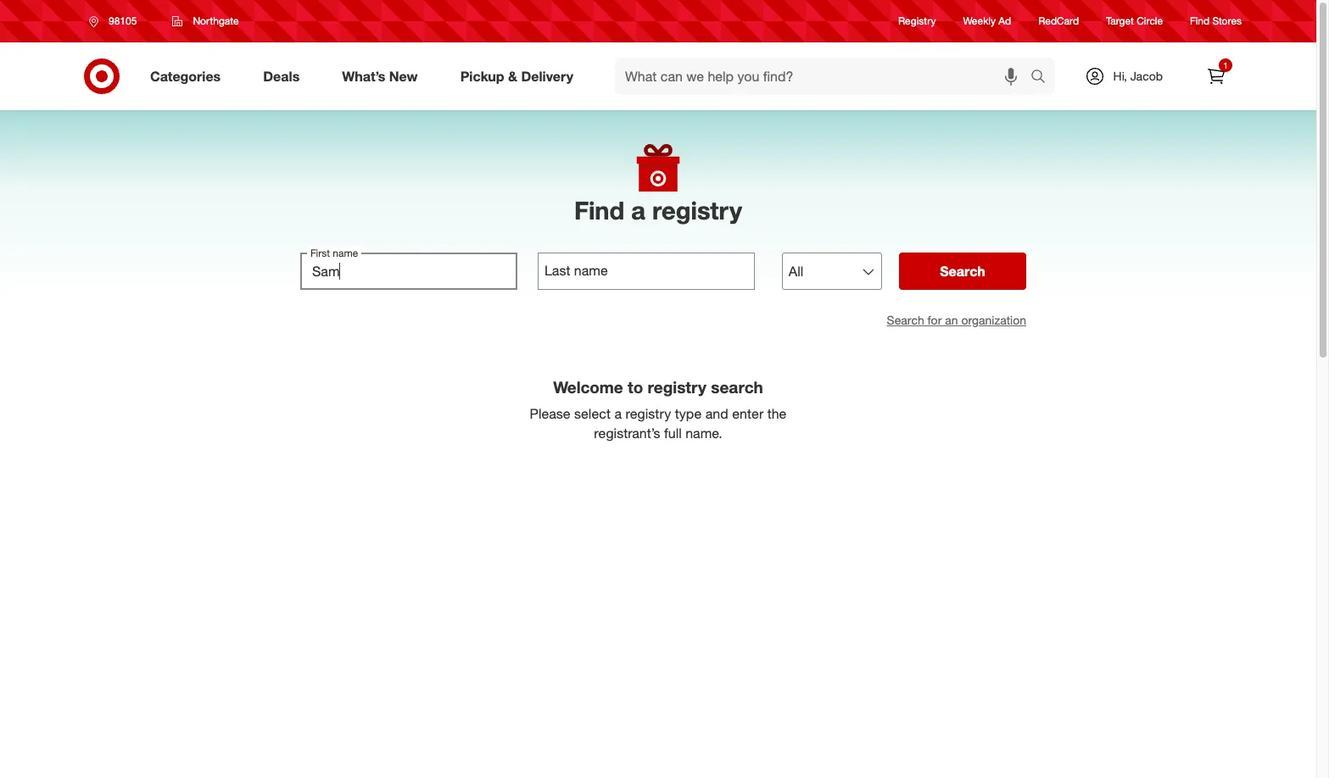 Task type: locate. For each thing, give the bounding box(es) containing it.
0 horizontal spatial find
[[574, 195, 624, 226]]

a
[[631, 195, 645, 226], [614, 405, 622, 422]]

pickup & delivery link
[[446, 58, 595, 95]]

0 horizontal spatial search
[[887, 313, 924, 328]]

search button
[[1022, 58, 1063, 98]]

northgate
[[193, 14, 239, 27]]

registry for a
[[652, 195, 742, 226]]

please
[[530, 405, 570, 422]]

search left for
[[887, 313, 924, 328]]

1
[[1223, 60, 1228, 70]]

find stores
[[1190, 15, 1242, 27]]

ad
[[998, 15, 1011, 27]]

None text field
[[300, 253, 517, 290], [538, 253, 755, 290], [300, 253, 517, 290], [538, 253, 755, 290]]

pickup & delivery
[[460, 67, 573, 84]]

categories link
[[136, 58, 242, 95]]

1 horizontal spatial a
[[631, 195, 645, 226]]

search down redcard link
[[1022, 69, 1063, 86]]

1 vertical spatial registry
[[648, 377, 706, 397]]

registry
[[652, 195, 742, 226], [648, 377, 706, 397], [625, 405, 671, 422]]

northgate button
[[161, 6, 250, 36]]

select
[[574, 405, 611, 422]]

0 vertical spatial registry
[[652, 195, 742, 226]]

0 horizontal spatial a
[[614, 405, 622, 422]]

new
[[389, 67, 418, 84]]

for
[[927, 313, 942, 328]]

search
[[940, 263, 985, 280], [887, 313, 924, 328]]

weekly ad link
[[963, 14, 1011, 28]]

1 vertical spatial a
[[614, 405, 622, 422]]

1 link
[[1198, 58, 1235, 95]]

search inside button
[[940, 263, 985, 280]]

search for an organization link
[[887, 313, 1026, 328]]

registrant's
[[594, 425, 660, 442]]

hi, jacob
[[1113, 69, 1163, 83]]

what's new
[[342, 67, 418, 84]]

find for find a registry
[[574, 195, 624, 226]]

the
[[767, 405, 787, 422]]

type
[[675, 405, 702, 422]]

target circle
[[1106, 15, 1163, 27]]

registry
[[898, 15, 936, 27]]

1 horizontal spatial find
[[1190, 15, 1210, 27]]

0 horizontal spatial search
[[711, 377, 763, 397]]

search up enter
[[711, 377, 763, 397]]

search up search for an organization
[[940, 263, 985, 280]]

1 horizontal spatial search
[[1022, 69, 1063, 86]]

deals
[[263, 67, 300, 84]]

1 vertical spatial find
[[574, 195, 624, 226]]

organization
[[961, 313, 1026, 328]]

1 horizontal spatial search
[[940, 263, 985, 280]]

target circle link
[[1106, 14, 1163, 28]]

2 vertical spatial registry
[[625, 405, 671, 422]]

0 vertical spatial find
[[1190, 15, 1210, 27]]

1 vertical spatial search
[[887, 313, 924, 328]]

find inside find stores link
[[1190, 15, 1210, 27]]

search
[[1022, 69, 1063, 86], [711, 377, 763, 397]]

search for an organization
[[887, 313, 1026, 328]]

welcome
[[553, 377, 623, 397]]

circle
[[1137, 15, 1163, 27]]

find
[[1190, 15, 1210, 27], [574, 195, 624, 226]]

0 vertical spatial search
[[940, 263, 985, 280]]

1 vertical spatial search
[[711, 377, 763, 397]]

enter
[[732, 405, 764, 422]]



Task type: describe. For each thing, give the bounding box(es) containing it.
deals link
[[249, 58, 321, 95]]

98105 button
[[78, 6, 155, 36]]

find stores link
[[1190, 14, 1242, 28]]

find for find stores
[[1190, 15, 1210, 27]]

registry for to
[[648, 377, 706, 397]]

search button
[[899, 253, 1026, 290]]

and
[[705, 405, 728, 422]]

&
[[508, 67, 517, 84]]

search inside welcome to registry search please select a registry type and enter the registrant's full name.
[[711, 377, 763, 397]]

search for search for an organization
[[887, 313, 924, 328]]

what's new link
[[328, 58, 439, 95]]

target
[[1106, 15, 1134, 27]]

weekly ad
[[963, 15, 1011, 27]]

stores
[[1212, 15, 1242, 27]]

redcard link
[[1038, 14, 1079, 28]]

a inside welcome to registry search please select a registry type and enter the registrant's full name.
[[614, 405, 622, 422]]

pickup
[[460, 67, 504, 84]]

search for search
[[940, 263, 985, 280]]

find a registry
[[574, 195, 742, 226]]

what's
[[342, 67, 385, 84]]

0 vertical spatial search
[[1022, 69, 1063, 86]]

jacob
[[1130, 69, 1163, 83]]

full
[[664, 425, 682, 442]]

weekly
[[963, 15, 996, 27]]

to
[[628, 377, 643, 397]]

hi,
[[1113, 69, 1127, 83]]

categories
[[150, 67, 221, 84]]

redcard
[[1038, 15, 1079, 27]]

welcome to registry search please select a registry type and enter the registrant's full name.
[[530, 377, 787, 442]]

registry link
[[898, 14, 936, 28]]

98105
[[109, 14, 137, 27]]

an
[[945, 313, 958, 328]]

What can we help you find? suggestions appear below search field
[[615, 58, 1034, 95]]

delivery
[[521, 67, 573, 84]]

0 vertical spatial a
[[631, 195, 645, 226]]

name.
[[685, 425, 722, 442]]



Task type: vqa. For each thing, say whether or not it's contained in the screenshot.
the bottom registry
yes



